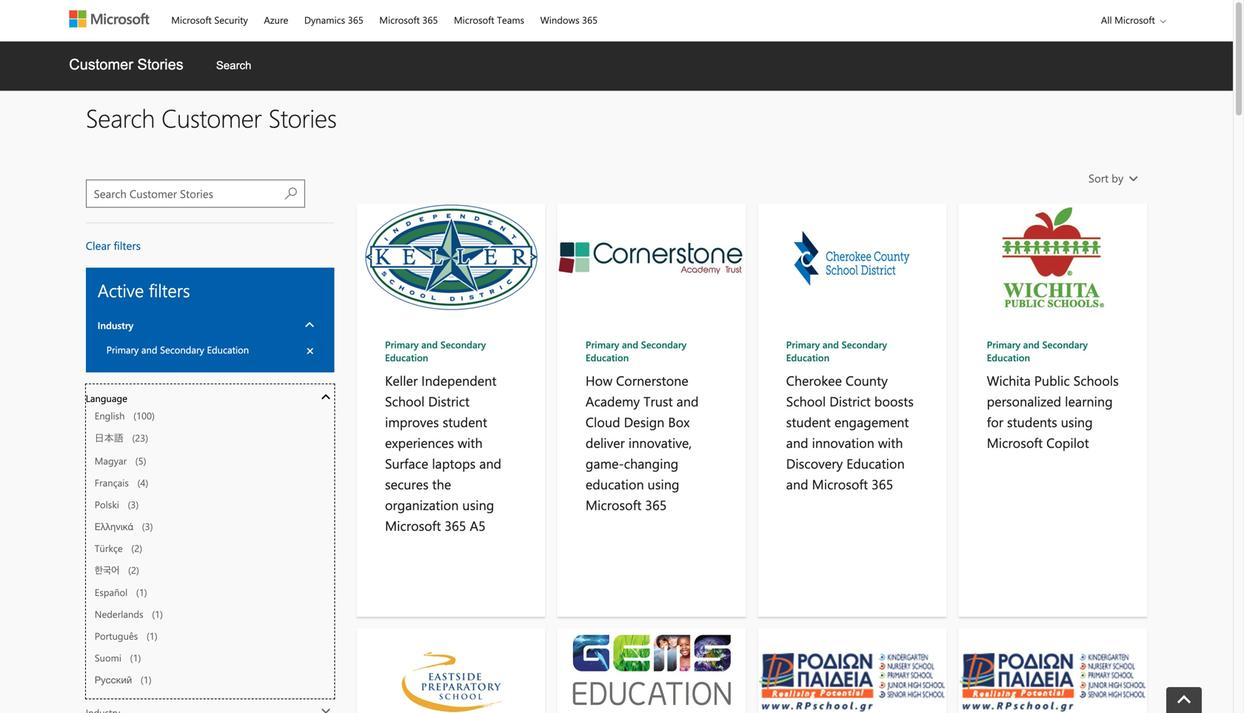 Task type: locate. For each thing, give the bounding box(es) containing it.
with
[[458, 434, 483, 451], [878, 434, 903, 451]]

laptops
[[432, 454, 476, 472]]

microsoft left teams
[[454, 13, 494, 26]]

secondary inside primary and secondary education wichita public schools personalized learning for students using microsoft copilot
[[1043, 338, 1088, 351]]

365 inside the primary and secondary education keller independent school district improves student experiences with surface laptops and secures the organization using microsoft 365 a5
[[445, 517, 466, 534]]

(2) down ελληνικά (3)
[[131, 542, 142, 555]]

2 horizontal spatial using
[[1061, 413, 1093, 431]]

0 vertical spatial (3)
[[128, 498, 139, 511]]

suomi
[[95, 651, 121, 664]]

sort by button
[[1083, 165, 1142, 191]]

español (1)
[[95, 586, 147, 599]]

0 vertical spatial solid image
[[1129, 174, 1139, 185]]

microsoft security link
[[165, 1, 255, 36]]

all
[[1101, 13, 1112, 26]]

microsoft right all
[[1115, 13, 1155, 26]]

secondary down industry dropdown button
[[160, 343, 204, 356]]

secondary up county
[[842, 338, 887, 351]]

primary down industry
[[106, 343, 139, 356]]

0 horizontal spatial customer
[[69, 56, 133, 73]]

and
[[421, 338, 438, 351], [622, 338, 639, 351], [823, 338, 839, 351], [1023, 338, 1040, 351], [141, 343, 157, 356], [677, 392, 699, 410], [786, 434, 809, 451], [479, 454, 502, 472], [786, 475, 809, 493]]

0 vertical spatial stories
[[137, 56, 184, 73]]

group
[[86, 405, 335, 691]]

0 horizontal spatial district
[[428, 392, 470, 410]]

filters inside list of active facet filters element
[[149, 278, 190, 302]]

student for with
[[443, 413, 487, 431]]

(2) for 한국어 (2)
[[128, 564, 139, 577]]

microsoft
[[171, 13, 212, 26], [379, 13, 420, 26], [454, 13, 494, 26], [1115, 13, 1155, 26], [987, 434, 1043, 451], [812, 475, 868, 493], [586, 496, 642, 514], [385, 517, 441, 534]]

school down cherokee
[[786, 392, 826, 410]]

polski
[[95, 498, 119, 511]]

(1) for suomi (1)
[[130, 651, 141, 664]]

1 horizontal spatial using
[[648, 475, 680, 493]]

and down active filters
[[141, 343, 157, 356]]

education for how
[[586, 351, 629, 364]]

1 district from the left
[[428, 392, 470, 410]]

français (4)
[[95, 476, 148, 489]]

1 vertical spatial search
[[86, 101, 155, 134]]

primary inside the primary and secondary education keller independent school district improves student experiences with surface laptops and secures the organization using microsoft 365 a5
[[385, 338, 419, 351]]

1 horizontal spatial filters
[[149, 278, 190, 302]]

secondary up cornerstone on the bottom of page
[[641, 338, 687, 351]]

1 horizontal spatial solid image
[[1129, 174, 1139, 185]]

and up independent
[[421, 338, 438, 351]]

with up the 'laptops' at the left bottom of page
[[458, 434, 483, 451]]

using inside primary and secondary education how cornerstone academy trust and cloud design box deliver innovative, game-changing education using microsoft 365
[[648, 475, 680, 493]]

customer down search link
[[162, 101, 262, 134]]

1 horizontal spatial stories
[[268, 101, 337, 134]]

(1) for español (1)
[[136, 586, 147, 599]]

2 district from the left
[[830, 392, 871, 410]]

active filters
[[98, 278, 190, 302]]

1 vertical spatial (3)
[[142, 520, 153, 533]]

search down security
[[216, 59, 251, 71]]

microsoft inside primary and secondary education how cornerstone academy trust and cloud design box deliver innovative, game-changing education using microsoft 365
[[586, 496, 642, 514]]

0 vertical spatial solid image
[[307, 346, 314, 356]]

0 horizontal spatial school
[[385, 392, 425, 410]]

0 vertical spatial search
[[216, 59, 251, 71]]

solid image inside industry dropdown button
[[305, 320, 315, 331]]

primary up wichita
[[987, 338, 1021, 351]]

primary inside primary and secondary education wichita public schools personalized learning for students using microsoft copilot
[[987, 338, 1021, 351]]

1 vertical spatial solid image
[[321, 392, 331, 403]]

using up a5
[[463, 496, 494, 514]]

(2) up español (1)
[[128, 564, 139, 577]]

cloud
[[586, 413, 620, 431]]

2 school from the left
[[786, 392, 826, 410]]

using up copilot
[[1061, 413, 1093, 431]]

solid image inside 'sort by' dropdown button
[[1129, 174, 1139, 185]]

0 horizontal spatial filters
[[114, 238, 141, 253]]

(4)
[[137, 476, 148, 489]]

microsoft down discovery
[[812, 475, 868, 493]]

français
[[95, 476, 129, 489]]

primary for cherokee
[[786, 338, 820, 351]]

sort
[[1089, 171, 1109, 186]]

by
[[1112, 171, 1124, 186]]

stories
[[137, 56, 184, 73], [268, 101, 337, 134]]

日本語
[[95, 431, 124, 444]]

русский
[[95, 673, 132, 686]]

365 down changing
[[645, 496, 667, 514]]

0 vertical spatial (2)
[[131, 542, 142, 555]]

(3) for polski (3)
[[128, 498, 139, 511]]

microsoft right dynamics 365
[[379, 13, 420, 26]]

0 horizontal spatial search
[[86, 101, 155, 134]]

(3) for ελληνικά (3)
[[142, 520, 153, 533]]

education up how
[[586, 351, 629, 364]]

secondary up independent
[[441, 338, 486, 351]]

primary up 'keller'
[[385, 338, 419, 351]]

how
[[586, 371, 613, 389]]

education up 'keller'
[[385, 351, 428, 364]]

education inside button
[[207, 343, 249, 356]]

and up cornerstone on the bottom of page
[[622, 338, 639, 351]]

solid image inside primary and secondary education button
[[307, 346, 314, 356]]

filters for active filters
[[149, 278, 190, 302]]

0 horizontal spatial stories
[[137, 56, 184, 73]]

customer down microsoft image at the left of the page
[[69, 56, 133, 73]]

português
[[95, 630, 138, 643]]

all microsoft
[[1101, 13, 1155, 26]]

wichita
[[987, 371, 1031, 389]]

with inside primary and secondary education cherokee county school district boosts student engagement and innovation with discovery education and microsoft 365
[[878, 434, 903, 451]]

primary and secondary education how cornerstone academy trust and cloud design box deliver innovative, game-changing education using microsoft 365
[[586, 338, 699, 514]]

student inside the primary and secondary education keller independent school district improves student experiences with surface laptops and secures the organization using microsoft 365 a5
[[443, 413, 487, 431]]

0 horizontal spatial solid image
[[305, 320, 315, 331]]

district for boosts
[[830, 392, 871, 410]]

student down independent
[[443, 413, 487, 431]]

search down customer stories link
[[86, 101, 155, 134]]

boosts
[[875, 392, 914, 410]]

primary inside button
[[106, 343, 139, 356]]

school inside the primary and secondary education keller independent school district improves student experiences with surface laptops and secures the organization using microsoft 365 a5
[[385, 392, 425, 410]]

microsoft inside primary and secondary education wichita public schools personalized learning for students using microsoft copilot
[[987, 434, 1043, 451]]

microsoft inside dropdown button
[[1115, 13, 1155, 26]]

schools
[[1074, 371, 1119, 389]]

1 student from the left
[[443, 413, 487, 431]]

filters right active
[[149, 278, 190, 302]]

1 vertical spatial using
[[648, 475, 680, 493]]

2 student from the left
[[786, 413, 831, 431]]

and up box at the right of the page
[[677, 392, 699, 410]]

using inside the primary and secondary education keller independent school district improves student experiences with surface laptops and secures the organization using microsoft 365 a5
[[463, 496, 494, 514]]

school down 'keller'
[[385, 392, 425, 410]]

365 left a5
[[445, 517, 466, 534]]

district for improves
[[428, 392, 470, 410]]

stories inside customer stories link
[[137, 56, 184, 73]]

365 inside "link"
[[348, 13, 363, 26]]

design
[[624, 413, 665, 431]]

customer stories
[[69, 56, 184, 73]]

solid image for primary and secondary education
[[307, 346, 314, 356]]

microsoft down students
[[987, 434, 1043, 451]]

independent
[[422, 371, 497, 389]]

student for and
[[786, 413, 831, 431]]

microsoft down organization
[[385, 517, 441, 534]]

日本語 (23)
[[95, 431, 148, 444]]

student inside primary and secondary education cherokee county school district boosts student engagement and innovation with discovery education and microsoft 365
[[786, 413, 831, 431]]

primary for how
[[586, 338, 619, 351]]

and right the 'laptops' at the left bottom of page
[[479, 454, 502, 472]]

(3) up ελληνικά (3)
[[128, 498, 139, 511]]

language
[[86, 392, 127, 405]]

main results navigation region
[[346, 165, 1159, 713]]

(1) up português (1)
[[152, 608, 163, 621]]

(1) right "русский" in the bottom left of the page
[[141, 673, 152, 686]]

1 vertical spatial solid image
[[305, 320, 315, 331]]

industry button
[[98, 312, 323, 339]]

district
[[428, 392, 470, 410], [830, 392, 871, 410]]

1 vertical spatial stories
[[268, 101, 337, 134]]

tree containing language
[[86, 384, 335, 713]]

0 horizontal spatial student
[[443, 413, 487, 431]]

nederlands
[[95, 608, 143, 621]]

365 down innovation
[[872, 475, 893, 493]]

2 vertical spatial solid image
[[321, 706, 331, 713]]

1 horizontal spatial with
[[878, 434, 903, 451]]

secondary inside primary and secondary education how cornerstone academy trust and cloud design box deliver innovative, game-changing education using microsoft 365
[[641, 338, 687, 351]]

0 horizontal spatial with
[[458, 434, 483, 451]]

solid image for industry
[[305, 320, 315, 331]]

(5)
[[135, 454, 146, 467]]

primary
[[385, 338, 419, 351], [586, 338, 619, 351], [786, 338, 820, 351], [987, 338, 1021, 351], [106, 343, 139, 356]]

school inside primary and secondary education cherokee county school district boosts student engagement and innovation with discovery education and microsoft 365
[[786, 392, 826, 410]]

education
[[207, 343, 249, 356], [385, 351, 428, 364], [586, 351, 629, 364], [786, 351, 830, 364], [987, 351, 1030, 364], [847, 454, 905, 472]]

1 horizontal spatial search
[[216, 59, 251, 71]]

secondary inside the primary and secondary education keller independent school district improves student experiences with surface laptops and secures the organization using microsoft 365 a5
[[441, 338, 486, 351]]

Search Customer Stories search field
[[86, 180, 305, 208]]

primary up cherokee
[[786, 338, 820, 351]]

microsoft left security
[[171, 13, 212, 26]]

0 horizontal spatial (3)
[[128, 498, 139, 511]]

secondary for cornerstone
[[641, 338, 687, 351]]

windows 365 link
[[534, 1, 604, 36]]

engagement
[[835, 413, 909, 431]]

education up cherokee
[[786, 351, 830, 364]]

1 school from the left
[[385, 392, 425, 410]]

education up wichita
[[987, 351, 1030, 364]]

education down industry dropdown button
[[207, 343, 249, 356]]

secondary up public
[[1043, 338, 1088, 351]]

district down independent
[[428, 392, 470, 410]]

(100)
[[133, 409, 155, 422]]

dynamics 365
[[304, 13, 363, 26]]

filters right clear in the left of the page
[[114, 238, 141, 253]]

2 vertical spatial using
[[463, 496, 494, 514]]

student
[[443, 413, 487, 431], [786, 413, 831, 431]]

0 vertical spatial customer
[[69, 56, 133, 73]]

district inside primary and secondary education cherokee county school district boosts student engagement and innovation with discovery education and microsoft 365
[[830, 392, 871, 410]]

365 right windows
[[582, 13, 598, 26]]

education inside primary and secondary education how cornerstone academy trust and cloud design box deliver innovative, game-changing education using microsoft 365
[[586, 351, 629, 364]]

(23)
[[132, 431, 148, 444]]

group containing english
[[86, 405, 335, 691]]

solid image for sort by
[[1129, 174, 1139, 185]]

student up innovation
[[786, 413, 831, 431]]

education down innovation
[[847, 454, 905, 472]]

secondary
[[441, 338, 486, 351], [641, 338, 687, 351], [842, 338, 887, 351], [1043, 338, 1088, 351], [160, 343, 204, 356]]

0 horizontal spatial using
[[463, 496, 494, 514]]

primary for wichita
[[987, 338, 1021, 351]]

(1)
[[136, 586, 147, 599], [152, 608, 163, 621], [147, 630, 158, 643], [130, 651, 141, 664], [141, 673, 152, 686]]

365 right 'dynamics'
[[348, 13, 363, 26]]

with down engagement
[[878, 434, 903, 451]]

(1) up nederlands (1)
[[136, 586, 147, 599]]

solid image
[[307, 346, 314, 356], [321, 392, 331, 403], [321, 706, 331, 713]]

(1) down nederlands (1)
[[147, 630, 158, 643]]

district inside the primary and secondary education keller independent school district improves student experiences with surface laptops and secures the organization using microsoft 365 a5
[[428, 392, 470, 410]]

(2)
[[131, 542, 142, 555], [128, 564, 139, 577]]

español
[[95, 586, 128, 599]]

teams
[[497, 13, 524, 26]]

1 horizontal spatial student
[[786, 413, 831, 431]]

education for keller
[[385, 351, 428, 364]]

education inside the primary and secondary education keller independent school district improves student experiences with surface laptops and secures the organization using microsoft 365 a5
[[385, 351, 428, 364]]

0 vertical spatial using
[[1061, 413, 1093, 431]]

0 vertical spatial filters
[[114, 238, 141, 253]]

1 vertical spatial (2)
[[128, 564, 139, 577]]

and up public
[[1023, 338, 1040, 351]]

search link
[[201, 41, 266, 90]]

(1) down português (1)
[[130, 651, 141, 664]]

microsoft down education
[[586, 496, 642, 514]]

2 with from the left
[[878, 434, 903, 451]]

primary inside primary and secondary education how cornerstone academy trust and cloud design box deliver innovative, game-changing education using microsoft 365
[[586, 338, 619, 351]]

using
[[1061, 413, 1093, 431], [648, 475, 680, 493], [463, 496, 494, 514]]

secondary for independent
[[441, 338, 486, 351]]

1 horizontal spatial school
[[786, 392, 826, 410]]

1 with from the left
[[458, 434, 483, 451]]

primary inside primary and secondary education cherokee county school district boosts student engagement and innovation with discovery education and microsoft 365
[[786, 338, 820, 351]]

secondary inside primary and secondary education cherokee county school district boosts student engagement and innovation with discovery education and microsoft 365
[[842, 338, 887, 351]]

district down county
[[830, 392, 871, 410]]

1 vertical spatial filters
[[149, 278, 190, 302]]

clear
[[86, 238, 111, 253]]

microsoft image
[[69, 10, 149, 27]]

primary up how
[[586, 338, 619, 351]]

(3) right the ελληνικά
[[142, 520, 153, 533]]

tree
[[86, 384, 335, 713]]

1 horizontal spatial (3)
[[142, 520, 153, 533]]

primary and secondary education
[[106, 343, 249, 356]]

1 horizontal spatial district
[[830, 392, 871, 410]]

education inside primary and secondary education wichita public schools personalized learning for students using microsoft copilot
[[987, 351, 1030, 364]]

and inside primary and secondary education wichita public schools personalized learning for students using microsoft copilot
[[1023, 338, 1040, 351]]

using down changing
[[648, 475, 680, 493]]

1 horizontal spatial customer
[[162, 101, 262, 134]]

and down discovery
[[786, 475, 809, 493]]

solid image
[[1129, 174, 1139, 185], [305, 320, 315, 331]]

한국어
[[95, 564, 120, 577]]



Task type: vqa. For each thing, say whether or not it's contained in the screenshot.


Task type: describe. For each thing, give the bounding box(es) containing it.
filters for clear filters
[[114, 238, 141, 253]]

secondary inside button
[[160, 343, 204, 356]]

search for search customer stories
[[86, 101, 155, 134]]

language tree item
[[86, 384, 335, 699]]

changing
[[624, 454, 679, 472]]

improves
[[385, 413, 439, 431]]

(1) for nederlands (1)
[[152, 608, 163, 621]]

personalized
[[987, 392, 1062, 410]]

ελληνικά
[[95, 520, 133, 533]]

ελληνικά (3)
[[95, 520, 153, 533]]

academy
[[586, 392, 640, 410]]

1 vertical spatial customer
[[162, 101, 262, 134]]

customer stories link
[[54, 41, 198, 91]]

microsoft teams link
[[447, 1, 531, 36]]

discovery
[[786, 454, 843, 472]]

secondary for county
[[842, 338, 887, 351]]

secures
[[385, 475, 429, 493]]

surface
[[385, 454, 428, 472]]

suomi (1)
[[95, 651, 141, 664]]

dynamics
[[304, 13, 345, 26]]

industry
[[98, 319, 134, 332]]

go to top image
[[1178, 695, 1191, 709]]

solid image inside language tree item
[[321, 392, 331, 403]]

primary and secondary education cherokee county school district boosts student engagement and innovation with discovery education and microsoft 365
[[786, 338, 914, 493]]

school for keller
[[385, 392, 425, 410]]

(1) for português (1)
[[147, 630, 158, 643]]

students
[[1007, 413, 1058, 431]]

innovative,
[[629, 434, 692, 451]]

türkçe
[[95, 542, 123, 555]]

한국어 (2)
[[95, 564, 139, 577]]

azure link
[[257, 1, 295, 36]]

azure
[[264, 13, 288, 26]]

the
[[432, 475, 451, 493]]

türkçe (2)
[[95, 542, 142, 555]]

english
[[95, 409, 125, 422]]

game-
[[586, 454, 624, 472]]

county
[[846, 371, 888, 389]]

português (1)
[[95, 630, 158, 643]]

english (100)
[[95, 409, 155, 422]]

microsoft inside the primary and secondary education keller independent school district improves student experiences with surface laptops and secures the organization using microsoft 365 a5
[[385, 517, 441, 534]]

primary for keller
[[385, 338, 419, 351]]

365 inside primary and secondary education how cornerstone academy trust and cloud design box deliver innovative, game-changing education using microsoft 365
[[645, 496, 667, 514]]

education for cherokee
[[786, 351, 830, 364]]

primary and secondary education keller independent school district improves student experiences with surface laptops and secures the organization using microsoft 365 a5
[[385, 338, 502, 534]]

microsoft inside primary and secondary education cherokee county school district boosts student engagement and innovation with discovery education and microsoft 365
[[812, 475, 868, 493]]

primary and secondary education wichita public schools personalized learning for students using microsoft copilot
[[987, 338, 1119, 451]]

365 inside primary and secondary education cherokee county school district boosts student engagement and innovation with discovery education and microsoft 365
[[872, 475, 893, 493]]

cherokee
[[786, 371, 842, 389]]

with inside the primary and secondary education keller independent school district improves student experiences with surface laptops and secures the organization using microsoft 365 a5
[[458, 434, 483, 451]]

solid image for language
[[321, 706, 331, 713]]

cornerstone
[[616, 371, 689, 389]]

primary and secondary education button
[[98, 339, 323, 361]]

microsoft 365 link
[[373, 1, 445, 36]]

sort by
[[1089, 171, 1124, 186]]

innovation
[[812, 434, 875, 451]]

education for wichita
[[987, 351, 1030, 364]]

polski (3)
[[95, 498, 139, 511]]

windows 365
[[540, 13, 598, 26]]

nederlands (1)
[[95, 608, 163, 621]]

magyar
[[95, 454, 127, 467]]

trust
[[644, 392, 673, 410]]

experiences
[[385, 434, 454, 451]]

(1) for русский (1)
[[141, 673, 152, 686]]

magyar (5)
[[95, 454, 146, 467]]

clear filters link
[[86, 238, 141, 253]]

365 left 'microsoft teams'
[[423, 13, 438, 26]]

organization
[[385, 496, 459, 514]]

list of active facet filters element
[[86, 268, 335, 373]]

school for cherokee
[[786, 392, 826, 410]]

deliver
[[586, 434, 625, 451]]

search customer stories navigation region
[[75, 165, 346, 713]]

windows
[[540, 13, 580, 26]]

keller
[[385, 371, 418, 389]]

and inside button
[[141, 343, 157, 356]]

using inside primary and secondary education wichita public schools personalized learning for students using microsoft copilot
[[1061, 413, 1093, 431]]

microsoft security
[[171, 13, 248, 26]]

group inside search customer stories navigation region
[[86, 405, 335, 691]]

clear filters
[[86, 238, 141, 253]]

search customer stories
[[86, 101, 337, 134]]

education
[[586, 475, 644, 493]]

learning
[[1065, 392, 1113, 410]]

and up cherokee
[[823, 338, 839, 351]]

security
[[214, 13, 248, 26]]

secondary for public
[[1043, 338, 1088, 351]]

box
[[668, 413, 690, 431]]

and up discovery
[[786, 434, 809, 451]]

русский (1)
[[95, 673, 152, 686]]

microsoft 365
[[379, 13, 438, 26]]

public
[[1035, 371, 1070, 389]]

tree inside search customer stories navigation region
[[86, 384, 335, 713]]

dynamics 365 link
[[298, 1, 370, 36]]

microsoft teams
[[454, 13, 524, 26]]

(2) for türkçe (2)
[[131, 542, 142, 555]]

copilot
[[1047, 434, 1089, 451]]

for
[[987, 413, 1004, 431]]

a5
[[470, 517, 486, 534]]

search for search
[[216, 59, 251, 71]]

active
[[98, 278, 144, 302]]

all microsoft button
[[1090, 1, 1171, 39]]



